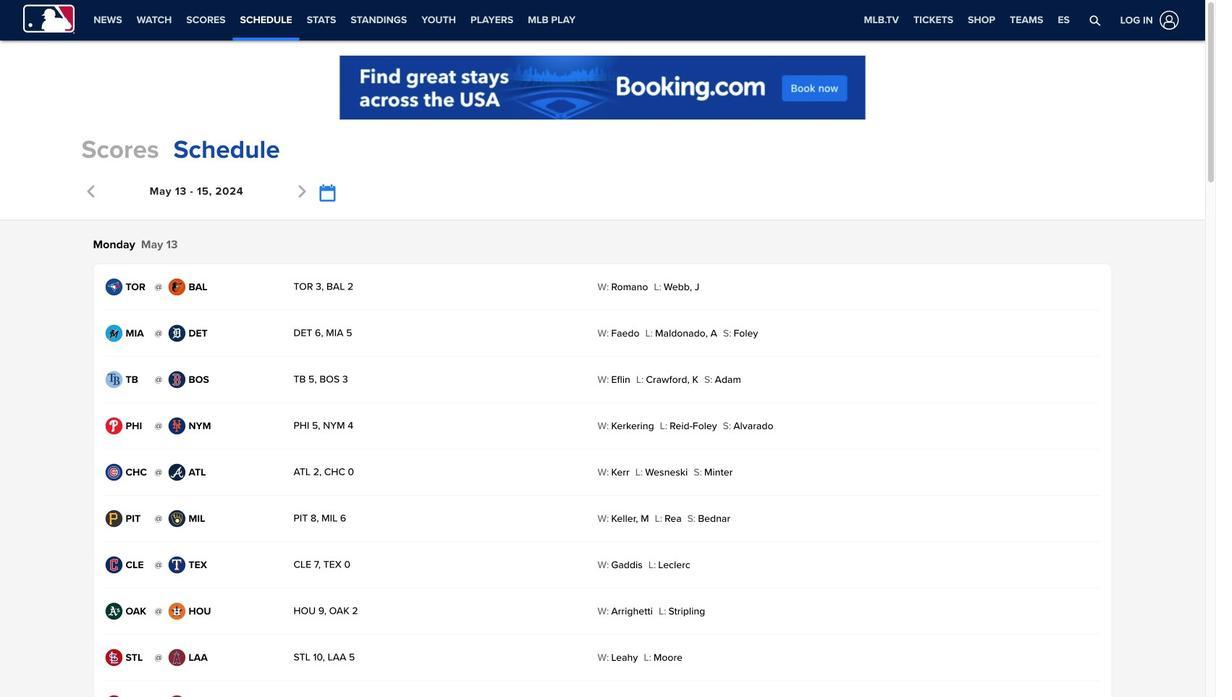 Task type: locate. For each thing, give the bounding box(es) containing it.
0 horizontal spatial advertisement element
[[339, 55, 866, 120]]

mil image
[[168, 510, 186, 527]]

cle image
[[105, 556, 123, 574]]

laa image
[[168, 649, 186, 666]]

2 secondary navigation element from the left
[[583, 0, 704, 41]]

1 vertical spatial advertisement element
[[907, 132, 1124, 168]]

mia image
[[105, 325, 123, 342]]

chc image
[[105, 464, 123, 481]]

1 secondary navigation element from the left
[[86, 0, 583, 41]]

tex image
[[168, 556, 186, 574]]

phi image
[[105, 417, 123, 435]]

top navigation menu bar
[[0, 0, 1205, 41]]

advertisement element
[[339, 55, 866, 120], [907, 132, 1124, 168]]

atl image
[[168, 464, 186, 481]]

None text field
[[319, 184, 335, 202]]

pit image
[[105, 510, 123, 527]]

major league baseball image
[[23, 5, 75, 34]]

secondary navigation element
[[86, 0, 583, 41], [583, 0, 704, 41]]

det image
[[168, 325, 186, 342]]



Task type: vqa. For each thing, say whether or not it's contained in the screenshot.
Tex 'Icon'
yes



Task type: describe. For each thing, give the bounding box(es) containing it.
tb image
[[105, 371, 123, 388]]

tertiary navigation element
[[857, 0, 1077, 41]]

az image
[[168, 695, 186, 697]]

cin image
[[105, 695, 123, 697]]

bos image
[[168, 371, 186, 388]]

bal image
[[168, 278, 186, 296]]

hou image
[[168, 603, 186, 620]]

oak image
[[105, 603, 123, 620]]

1 horizontal spatial advertisement element
[[907, 132, 1124, 168]]

0 vertical spatial advertisement element
[[339, 55, 866, 120]]

stl image
[[105, 649, 123, 666]]

tor image
[[105, 278, 123, 296]]

nym image
[[168, 417, 186, 435]]



